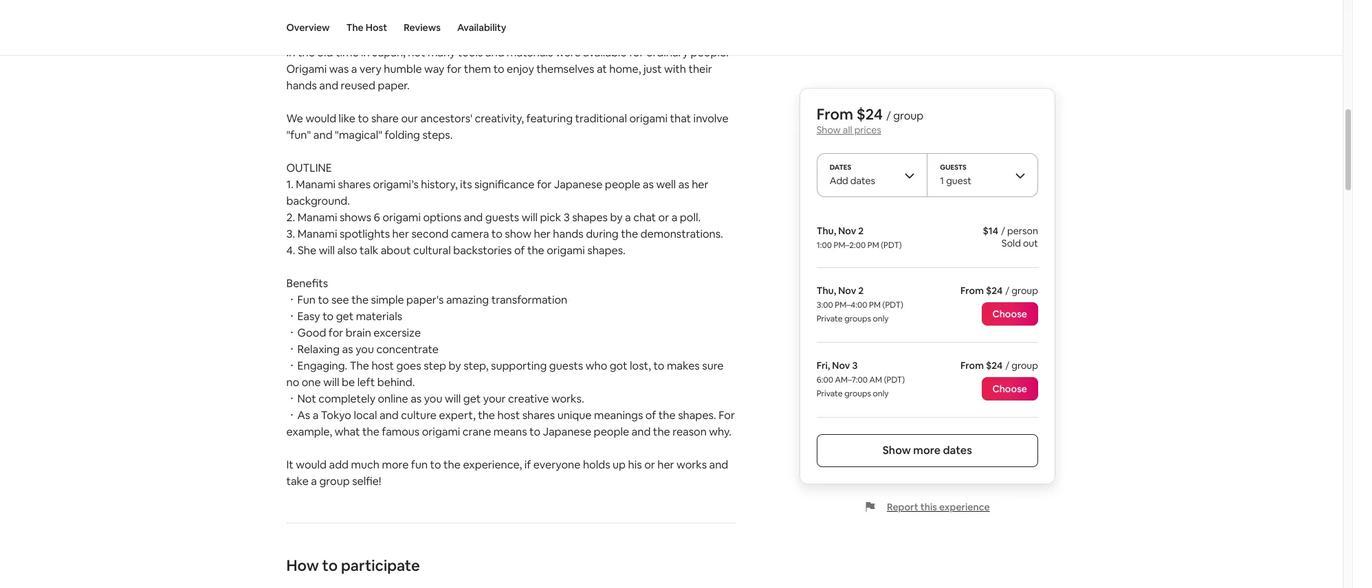 Task type: locate. For each thing, give the bounding box(es) containing it.
groups inside thu, nov 2 3:00 pm–4:00 pm (pdt) private groups only
[[845, 314, 872, 325]]

$24
[[857, 105, 883, 124], [986, 285, 1003, 297], [986, 360, 1003, 372]]

1 horizontal spatial get
[[463, 392, 481, 406]]

0 horizontal spatial get
[[336, 309, 354, 324]]

0 vertical spatial shapes.
[[587, 243, 626, 258]]

groups down pm–4:00
[[845, 314, 872, 325]]

more left fun
[[382, 458, 409, 472]]

hands down pick
[[553, 227, 584, 241]]

3:00
[[817, 300, 834, 311]]

shows
[[340, 210, 371, 225]]

4.
[[286, 243, 295, 258]]

2 groups from the top
[[845, 389, 872, 400]]

1 vertical spatial shapes.
[[678, 408, 716, 423]]

1 vertical spatial choose
[[993, 383, 1028, 395]]

1 vertical spatial show
[[883, 444, 911, 458]]

of inside outline 1. manami shares origami's history, its significance for japanese people as well as her background. 2. manami shows 6 origami options and guests will pick 3 shapes by a chat or a poll. 3. manami spotlights her second camera to show her hands during the demonstrations. 4. she will also talk about cultural backstories of the origami shapes.
[[514, 243, 525, 258]]

1 horizontal spatial hands
[[553, 227, 584, 241]]

sure
[[702, 359, 724, 373]]

pm inside thu, nov 2 3:00 pm–4:00 pm (pdt) private groups only
[[870, 300, 881, 311]]

a
[[351, 62, 357, 76], [625, 210, 631, 225], [672, 210, 678, 225], [313, 408, 319, 423], [311, 474, 317, 489]]

2.
[[286, 210, 295, 225]]

would for we
[[306, 111, 336, 126]]

thu, for thu, nov 2 3:00 pm–4:00 pm (pdt) private groups only
[[817, 285, 837, 297]]

0 vertical spatial hands
[[286, 78, 317, 93]]

dates inside dates add dates
[[851, 175, 876, 187]]

0 vertical spatial show
[[817, 124, 841, 136]]

private for fri,
[[817, 389, 843, 400]]

or right his
[[644, 458, 655, 472]]

fri,
[[817, 360, 831, 372]]

to right like
[[358, 111, 369, 126]]

the inside "button"
[[346, 21, 364, 34]]

0 vertical spatial choose link
[[982, 303, 1039, 326]]

・not
[[286, 392, 316, 406]]

0 horizontal spatial shares
[[338, 177, 371, 192]]

nov up the 'pm–2:00'
[[839, 225, 857, 237]]

by up the during
[[610, 210, 623, 225]]

1 horizontal spatial 3
[[853, 360, 858, 372]]

people.
[[691, 45, 729, 60]]

shapes.
[[587, 243, 626, 258], [678, 408, 716, 423]]

(pdt) inside thu, nov 2 3:00 pm–4:00 pm (pdt) private groups only
[[883, 300, 904, 311]]

this
[[921, 501, 938, 514]]

2 vertical spatial nov
[[833, 360, 851, 372]]

2 thu, from the top
[[817, 285, 837, 297]]

1 horizontal spatial materials
[[507, 45, 553, 60]]

her inside it would add much more fun to the experience, if everyone holds up his or her works and take a group selfie!
[[658, 458, 674, 472]]

1 vertical spatial japanese
[[543, 425, 591, 439]]

1 horizontal spatial by
[[610, 210, 623, 225]]

nov up am–7:00
[[833, 360, 851, 372]]

3 inside fri, nov 3 6:00 am–7:00 am (pdt) private groups only
[[853, 360, 858, 372]]

pick
[[540, 210, 561, 225]]

1 horizontal spatial shares
[[522, 408, 555, 423]]

shares up shows
[[338, 177, 371, 192]]

only up am at the bottom of page
[[873, 314, 889, 325]]

only for 3
[[873, 389, 889, 400]]

japanese inside outline 1. manami shares origami's history, its significance for japanese people as well as her background. 2. manami shows 6 origami options and guests will pick 3 shapes by a chat or a poll. 3. manami spotlights her second camera to show her hands during the demonstrations. 4. she will also talk about cultural backstories of the origami shapes.
[[554, 177, 603, 192]]

1 vertical spatial hands
[[553, 227, 584, 241]]

1 2 from the top
[[859, 225, 864, 237]]

all
[[843, 124, 853, 136]]

as up culture
[[411, 392, 422, 406]]

2 choose link from the top
[[982, 378, 1039, 401]]

1 vertical spatial people
[[594, 425, 629, 439]]

shapes. inside outline 1. manami shares origami's history, its significance for japanese people as well as her background. 2. manami shows 6 origami options and guests will pick 3 shapes by a chat or a poll. 3. manami spotlights her second camera to show her hands during the demonstrations. 4. she will also talk about cultural backstories of the origami shapes.
[[587, 243, 626, 258]]

the left the host
[[346, 21, 364, 34]]

will right she
[[319, 243, 335, 258]]

more
[[914, 444, 941, 458], [382, 458, 409, 472]]

choose link
[[982, 303, 1039, 326], [982, 378, 1039, 401]]

will
[[522, 210, 538, 225], [319, 243, 335, 258], [323, 375, 339, 390], [445, 392, 461, 406]]

to right how
[[322, 556, 338, 576]]

0 horizontal spatial dates
[[851, 175, 876, 187]]

$24 inside from $24 / group show all prices
[[857, 105, 883, 124]]

origami left that
[[629, 111, 668, 126]]

0 vertical spatial choose
[[993, 308, 1028, 320]]

0 vertical spatial materials
[[507, 45, 553, 60]]

1.
[[286, 177, 294, 192]]

guests up show
[[485, 210, 519, 225]]

would left like
[[306, 111, 336, 126]]

0 horizontal spatial show
[[817, 124, 841, 136]]

1 choose link from the top
[[982, 303, 1039, 326]]

to inside we would like to share our ancestors' creativity, featuring traditional origami that involve "fun" and "magical" folding steps.
[[358, 111, 369, 126]]

also
[[337, 243, 357, 258]]

0 vertical spatial only
[[873, 314, 889, 325]]

a inside it would add much more fun to the experience, if everyone holds up his or her works and take a group selfie!
[[311, 474, 317, 489]]

0 horizontal spatial host
[[372, 359, 394, 373]]

0 horizontal spatial 3
[[564, 210, 570, 225]]

to left show
[[492, 227, 503, 241]]

6:00
[[817, 375, 834, 386]]

shares inside benefits ・fun to see the simple paper's amazing transformation ・easy to get materials ・good for brain excersize ・relaxing as you concentrate ・engaging. the host goes step by step, supporting guests who got lost, to makes sure no one will be left behind. ・not completely online as you will get your creative works. ・as a tokyo local and culture expert, the host shares unique meanings of the shapes. for example, what the famous origami crane means to japanese people and the reason why.
[[522, 408, 555, 423]]

origami inside benefits ・fun to see the simple paper's amazing transformation ・easy to get materials ・good for brain excersize ・relaxing as you concentrate ・engaging. the host goes step by step, supporting guests who got lost, to makes sure no one will be left behind. ・not completely online as you will get your creative works. ・as a tokyo local and culture expert, the host shares unique meanings of the shapes. for example, what the famous origami crane means to japanese people and the reason why.
[[422, 425, 460, 439]]

0 horizontal spatial or
[[644, 458, 655, 472]]

0 vertical spatial guests
[[485, 210, 519, 225]]

available
[[583, 45, 627, 60]]

was
[[329, 62, 349, 76]]

0 vertical spatial thu,
[[817, 225, 837, 237]]

steps.
[[423, 128, 453, 142]]

would inside we would like to share our ancestors' creativity, featuring traditional origami that involve "fun" and "magical" folding steps.
[[306, 111, 336, 126]]

a right take
[[311, 474, 317, 489]]

do
[[369, 10, 387, 29]]

in
[[361, 45, 370, 60]]

the down local
[[362, 425, 379, 439]]

0 horizontal spatial by
[[449, 359, 461, 373]]

0 vertical spatial private
[[817, 314, 843, 325]]

hands down 'origami'
[[286, 78, 317, 93]]

creativity,
[[475, 111, 524, 126]]

you down brain
[[356, 342, 374, 357]]

to inside in the old time in japan, not many tools and materials were available for ordinary people. origami was a very humble way for them to enjoy themselves at home, just with their hands and reused paper.
[[493, 62, 504, 76]]

and down online
[[380, 408, 399, 423]]

her left works
[[658, 458, 674, 472]]

1 vertical spatial 2
[[859, 285, 864, 297]]

1 only from the top
[[873, 314, 889, 325]]

2 choose from the top
[[993, 383, 1028, 395]]

of right meanings
[[646, 408, 656, 423]]

private for thu,
[[817, 314, 843, 325]]

person
[[1008, 225, 1039, 237]]

2 vertical spatial from
[[961, 360, 984, 372]]

1 vertical spatial private
[[817, 389, 843, 400]]

we
[[286, 111, 303, 126]]

/ inside from $24 / group show all prices
[[887, 109, 891, 123]]

1 horizontal spatial dates
[[943, 444, 973, 458]]

participate
[[341, 556, 420, 576]]

culture
[[401, 408, 437, 423]]

1 horizontal spatial of
[[646, 408, 656, 423]]

1 vertical spatial materials
[[356, 309, 402, 324]]

the right see
[[352, 293, 369, 307]]

0 vertical spatial japanese
[[554, 177, 603, 192]]

for left brain
[[329, 326, 343, 340]]

materials
[[507, 45, 553, 60], [356, 309, 402, 324]]

thu, inside thu, nov 2 1:00 pm–2:00 pm (pdt)
[[817, 225, 837, 237]]

a right was
[[351, 62, 357, 76]]

everyone
[[533, 458, 581, 472]]

0 vertical spatial by
[[610, 210, 623, 225]]

1 from $24 / group from the top
[[961, 285, 1039, 297]]

the
[[346, 21, 364, 34], [350, 359, 369, 373]]

people inside benefits ・fun to see the simple paper's amazing transformation ・easy to get materials ・good for brain excersize ・relaxing as you concentrate ・engaging. the host goes step by step, supporting guests who got lost, to makes sure no one will be left behind. ・not completely online as you will get your creative works. ・as a tokyo local and culture expert, the host shares unique meanings of the shapes. for example, what the famous origami crane means to japanese people and the reason why.
[[594, 425, 629, 439]]

the down chat
[[621, 227, 638, 241]]

0 vertical spatial you
[[356, 342, 374, 357]]

to right them
[[493, 62, 504, 76]]

shapes. inside benefits ・fun to see the simple paper's amazing transformation ・easy to get materials ・good for brain excersize ・relaxing as you concentrate ・engaging. the host goes step by step, supporting guests who got lost, to makes sure no one will be left behind. ・not completely online as you will get your creative works. ・as a tokyo local and culture expert, the host shares unique meanings of the shapes. for example, what the famous origami crane means to japanese people and the reason why.
[[678, 408, 716, 423]]

cultural
[[413, 243, 451, 258]]

to right fun
[[430, 458, 441, 472]]

creative
[[508, 392, 549, 406]]

1 horizontal spatial you
[[424, 392, 442, 406]]

1 horizontal spatial guests
[[549, 359, 583, 373]]

shapes. down the during
[[587, 243, 626, 258]]

・engaging.
[[286, 359, 347, 373]]

0 horizontal spatial you
[[356, 342, 374, 357]]

0 horizontal spatial hands
[[286, 78, 317, 93]]

to inside outline 1. manami shares origami's history, its significance for japanese people as well as her background. 2. manami shows 6 origami options and guests will pick 3 shapes by a chat or a poll. 3. manami spotlights her second camera to show her hands during the demonstrations. 4. she will also talk about cultural backstories of the origami shapes.
[[492, 227, 503, 241]]

0 vertical spatial from
[[817, 105, 854, 124]]

the down your
[[478, 408, 495, 423]]

・relaxing
[[286, 342, 340, 357]]

groups inside fri, nov 3 6:00 am–7:00 am (pdt) private groups only
[[845, 389, 872, 400]]

2 inside thu, nov 2 1:00 pm–2:00 pm (pdt)
[[859, 225, 864, 237]]

thu, inside thu, nov 2 3:00 pm–4:00 pm (pdt) private groups only
[[817, 285, 837, 297]]

private down 6:00
[[817, 389, 843, 400]]

2 up pm–4:00
[[859, 285, 864, 297]]

1 vertical spatial only
[[873, 389, 889, 400]]

guests 1 guest
[[941, 163, 972, 187]]

its
[[460, 177, 472, 192]]

a left poll.
[[672, 210, 678, 225]]

0 vertical spatial 2
[[859, 225, 864, 237]]

choose link for fri, nov 3
[[982, 378, 1039, 401]]

their
[[689, 62, 712, 76]]

or inside it would add much more fun to the experience, if everyone holds up his or her works and take a group selfie!
[[644, 458, 655, 472]]

1 vertical spatial nov
[[839, 285, 857, 297]]

the host
[[346, 21, 387, 34]]

japanese up shapes
[[554, 177, 603, 192]]

3 right pick
[[564, 210, 570, 225]]

shapes. up "reason"
[[678, 408, 716, 423]]

nov inside thu, nov 2 3:00 pm–4:00 pm (pdt) private groups only
[[839, 285, 857, 297]]

get down see
[[336, 309, 354, 324]]

shares down "creative"
[[522, 408, 555, 423]]

1 horizontal spatial or
[[658, 210, 669, 225]]

guest
[[947, 175, 972, 187]]

and up camera
[[464, 210, 483, 225]]

1 private from the top
[[817, 314, 843, 325]]

1 vertical spatial $24
[[986, 285, 1003, 297]]

completely
[[319, 392, 375, 406]]

origami down the expert,
[[422, 425, 460, 439]]

$24 for 2
[[986, 285, 1003, 297]]

as right well
[[678, 177, 689, 192]]

if
[[525, 458, 531, 472]]

pm–2:00
[[834, 240, 866, 251]]

group
[[894, 109, 924, 123], [1012, 285, 1039, 297], [1012, 360, 1039, 372], [319, 474, 350, 489]]

like
[[339, 111, 355, 126]]

only inside fri, nov 3 6:00 am–7:00 am (pdt) private groups only
[[873, 389, 889, 400]]

or
[[658, 210, 669, 225], [644, 458, 655, 472]]

of down show
[[514, 243, 525, 258]]

works
[[677, 458, 707, 472]]

dates right add
[[851, 175, 876, 187]]

0 horizontal spatial shapes.
[[587, 243, 626, 258]]

0 horizontal spatial more
[[382, 458, 409, 472]]

2 for thu, nov 2 3:00 pm–4:00 pm (pdt) private groups only
[[859, 285, 864, 297]]

were
[[556, 45, 581, 60]]

dates
[[830, 163, 852, 172]]

1 vertical spatial would
[[296, 458, 327, 472]]

the up left on the left bottom
[[350, 359, 369, 373]]

show left all
[[817, 124, 841, 136]]

thu,
[[817, 225, 837, 237], [817, 285, 837, 297]]

2 up the 'pm–2:00'
[[859, 225, 864, 237]]

or right chat
[[658, 210, 669, 225]]

nov inside fri, nov 3 6:00 am–7:00 am (pdt) private groups only
[[833, 360, 851, 372]]

2 only from the top
[[873, 389, 889, 400]]

one
[[302, 375, 321, 390]]

the right fun
[[444, 458, 461, 472]]

6
[[374, 210, 380, 225]]

featuring
[[526, 111, 573, 126]]

0 vertical spatial host
[[372, 359, 394, 373]]

2 vertical spatial $24
[[986, 360, 1003, 372]]

manami up she
[[298, 227, 337, 241]]

prices
[[855, 124, 882, 136]]

guests left who
[[549, 359, 583, 373]]

left
[[357, 375, 375, 390]]

groups for 3
[[845, 389, 872, 400]]

(pdt) right am at the bottom of page
[[884, 375, 905, 386]]

0 horizontal spatial guests
[[485, 210, 519, 225]]

2 inside thu, nov 2 3:00 pm–4:00 pm (pdt) private groups only
[[859, 285, 864, 297]]

0 horizontal spatial of
[[514, 243, 525, 258]]

1 vertical spatial groups
[[845, 389, 872, 400]]

1 vertical spatial thu,
[[817, 285, 837, 297]]

2 private from the top
[[817, 389, 843, 400]]

you up culture
[[424, 392, 442, 406]]

host up means
[[498, 408, 520, 423]]

pm right the 'pm–2:00'
[[868, 240, 880, 251]]

more inside it would add much more fun to the experience, if everyone holds up his or her works and take a group selfie!
[[382, 458, 409, 472]]

0 vertical spatial from $24 / group
[[961, 285, 1039, 297]]

your
[[483, 392, 506, 406]]

for inside benefits ・fun to see the simple paper's amazing transformation ・easy to get materials ・good for brain excersize ・relaxing as you concentrate ・engaging. the host goes step by step, supporting guests who got lost, to makes sure no one will be left behind. ・not completely online as you will get your creative works. ・as a tokyo local and culture expert, the host shares unique meanings of the shapes. for example, what the famous origami crane means to japanese people and the reason why.
[[329, 326, 343, 340]]

0 vertical spatial nov
[[839, 225, 857, 237]]

materials down the simple
[[356, 309, 402, 324]]

nov for thu, nov 2
[[839, 285, 857, 297]]

report
[[887, 501, 919, 514]]

1 horizontal spatial show
[[883, 444, 911, 458]]

1 horizontal spatial host
[[498, 408, 520, 423]]

manami down background. at the left of page
[[298, 210, 337, 225]]

got
[[610, 359, 627, 373]]

1 vertical spatial guests
[[549, 359, 583, 373]]

0 vertical spatial groups
[[845, 314, 872, 325]]

1 vertical spatial dates
[[943, 444, 973, 458]]

0 vertical spatial $24
[[857, 105, 883, 124]]

private inside thu, nov 2 3:00 pm–4:00 pm (pdt) private groups only
[[817, 314, 843, 325]]

the inside benefits ・fun to see the simple paper's amazing transformation ・easy to get materials ・good for brain excersize ・relaxing as you concentrate ・engaging. the host goes step by step, supporting guests who got lost, to makes sure no one will be left behind. ・not completely online as you will get your creative works. ・as a tokyo local and culture expert, the host shares unique meanings of the shapes. for example, what the famous origami crane means to japanese people and the reason why.
[[350, 359, 369, 373]]

nov up pm–4:00
[[839, 285, 857, 297]]

would inside it would add much more fun to the experience, if everyone holds up his or her works and take a group selfie!
[[296, 458, 327, 472]]

availability
[[457, 21, 506, 34]]

her up about on the left of page
[[392, 227, 409, 241]]

fri, nov 3 6:00 am–7:00 am (pdt) private groups only
[[817, 360, 905, 400]]

0 vertical spatial pm
[[868, 240, 880, 251]]

the
[[298, 45, 315, 60], [621, 227, 638, 241], [527, 243, 544, 258], [352, 293, 369, 307], [478, 408, 495, 423], [659, 408, 676, 423], [362, 425, 379, 439], [653, 425, 670, 439], [444, 458, 461, 472]]

0 vertical spatial (pdt)
[[881, 240, 902, 251]]

2 vertical spatial (pdt)
[[884, 375, 905, 386]]

materials inside benefits ・fun to see the simple paper's amazing transformation ・easy to get materials ・good for brain excersize ・relaxing as you concentrate ・engaging. the host goes step by step, supporting guests who got lost, to makes sure no one will be left behind. ・not completely online as you will get your creative works. ・as a tokyo local and culture expert, the host shares unique meanings of the shapes. for example, what the famous origami crane means to japanese people and the reason why.
[[356, 309, 402, 324]]

private inside fri, nov 3 6:00 am–7:00 am (pdt) private groups only
[[817, 389, 843, 400]]

0 vertical spatial get
[[336, 309, 354, 324]]

1 vertical spatial from
[[961, 285, 984, 297]]

0 vertical spatial shares
[[338, 177, 371, 192]]

dates for dates add dates
[[851, 175, 876, 187]]

guests
[[485, 210, 519, 225], [549, 359, 583, 373]]

show all prices button
[[817, 124, 882, 136]]

"fun"
[[286, 128, 311, 142]]

(pdt) right pm–4:00
[[883, 300, 904, 311]]

by
[[610, 210, 623, 225], [449, 359, 461, 373]]

host up behind.
[[372, 359, 394, 373]]

2 2 from the top
[[859, 285, 864, 297]]

groups down am–7:00
[[845, 389, 872, 400]]

1 vertical spatial by
[[449, 359, 461, 373]]

many
[[428, 45, 455, 60]]

the right in at the left top of the page
[[298, 45, 315, 60]]

0 vertical spatial dates
[[851, 175, 876, 187]]

2 from $24 / group from the top
[[961, 360, 1039, 372]]

only for 2
[[873, 314, 889, 325]]

private down "3:00"
[[817, 314, 843, 325]]

for up pick
[[537, 177, 552, 192]]

0 vertical spatial people
[[605, 177, 640, 192]]

0 vertical spatial the
[[346, 21, 364, 34]]

only inside thu, nov 2 3:00 pm–4:00 pm (pdt) private groups only
[[873, 314, 889, 325]]

1 vertical spatial from $24 / group
[[961, 360, 1039, 372]]

・easy
[[286, 309, 320, 324]]

as down brain
[[342, 342, 353, 357]]

1 vertical spatial choose link
[[982, 378, 1039, 401]]

(pdt) right the 'pm–2:00'
[[881, 240, 902, 251]]

1 vertical spatial of
[[646, 408, 656, 423]]

3 up am–7:00
[[853, 360, 858, 372]]

choose
[[993, 308, 1028, 320], [993, 383, 1028, 395]]

her right well
[[692, 177, 709, 192]]

pm right pm–4:00
[[870, 300, 881, 311]]

1 vertical spatial the
[[350, 359, 369, 373]]

1 groups from the top
[[845, 314, 872, 325]]

0 vertical spatial or
[[658, 210, 669, 225]]

1 vertical spatial (pdt)
[[883, 300, 904, 311]]

and inside we would like to share our ancestors' creativity, featuring traditional origami that involve "fun" and "magical" folding steps.
[[313, 128, 333, 142]]

dates up experience
[[943, 444, 973, 458]]

options
[[423, 210, 461, 225]]

only down am at the bottom of page
[[873, 389, 889, 400]]

that
[[670, 111, 691, 126]]

(pdt) inside fri, nov 3 6:00 am–7:00 am (pdt) private groups only
[[884, 375, 905, 386]]

origami right 6
[[383, 210, 421, 225]]

2 for thu, nov 2 1:00 pm–2:00 pm (pdt)
[[859, 225, 864, 237]]

1 choose from the top
[[993, 308, 1028, 320]]

1 vertical spatial host
[[498, 408, 520, 423]]

people up chat
[[605, 177, 640, 192]]

and right "fun"
[[313, 128, 333, 142]]

1 vertical spatial manami
[[298, 210, 337, 225]]

supporting
[[491, 359, 547, 373]]

people down meanings
[[594, 425, 629, 439]]

0 vertical spatial 3
[[564, 210, 570, 225]]

1 vertical spatial 3
[[853, 360, 858, 372]]

pm inside thu, nov 2 1:00 pm–2:00 pm (pdt)
[[868, 240, 880, 251]]

1 horizontal spatial shapes.
[[678, 408, 716, 423]]

1 vertical spatial or
[[644, 458, 655, 472]]

choose link for thu, nov 2
[[982, 303, 1039, 326]]

0 vertical spatial would
[[306, 111, 336, 126]]

to down see
[[323, 309, 334, 324]]

manami up background. at the left of page
[[296, 177, 336, 192]]

0 vertical spatial of
[[514, 243, 525, 258]]

1 vertical spatial pm
[[870, 300, 881, 311]]

benefits
[[286, 276, 328, 291]]

would right it
[[296, 458, 327, 472]]

0 horizontal spatial materials
[[356, 309, 402, 324]]

(pdt) inside thu, nov 2 1:00 pm–2:00 pm (pdt)
[[881, 240, 902, 251]]

1 vertical spatial shares
[[522, 408, 555, 423]]

nov
[[839, 225, 857, 237], [839, 285, 857, 297], [833, 360, 851, 372]]

groups for 2
[[845, 314, 872, 325]]

a right ・as
[[313, 408, 319, 423]]

spotlights
[[340, 227, 390, 241]]

shares inside outline 1. manami shares origami's history, its significance for japanese people as well as her background. 2. manami shows 6 origami options and guests will pick 3 shapes by a chat or a poll. 3. manami spotlights her second camera to show her hands during the demonstrations. 4. she will also talk about cultural backstories of the origami shapes.
[[338, 177, 371, 192]]

experience
[[940, 501, 990, 514]]

and up them
[[485, 45, 504, 60]]

1 thu, from the top
[[817, 225, 837, 237]]

thu, up "3:00"
[[817, 285, 837, 297]]



Task type: describe. For each thing, give the bounding box(es) containing it.
guests inside outline 1. manami shares origami's history, its significance for japanese people as well as her background. 2. manami shows 6 origami options and guests will pick 3 shapes by a chat or a poll. 3. manami spotlights her second camera to show her hands during the demonstrations. 4. she will also talk about cultural backstories of the origami shapes.
[[485, 210, 519, 225]]

thu, nov 2 1:00 pm–2:00 pm (pdt)
[[817, 225, 902, 251]]

3 inside outline 1. manami shares origami's history, its significance for japanese people as well as her background. 2. manami shows 6 origami options and guests will pick 3 shapes by a chat or a poll. 3. manami spotlights her second camera to show her hands during the demonstrations. 4. she will also talk about cultural backstories of the origami shapes.
[[564, 210, 570, 225]]

selfie!
[[352, 474, 381, 489]]

$14 / person sold out
[[983, 225, 1039, 250]]

the inside it would add much more fun to the experience, if everyone holds up his or her works and take a group selfie!
[[444, 458, 461, 472]]

for inside outline 1. manami shares origami's history, its significance for japanese people as well as her background. 2. manami shows 6 origami options and guests will pick 3 shapes by a chat or a poll. 3. manami spotlights her second camera to show her hands during the demonstrations. 4. she will also talk about cultural backstories of the origami shapes.
[[537, 177, 552, 192]]

his
[[628, 458, 642, 472]]

backstories
[[453, 243, 512, 258]]

sold
[[1002, 237, 1021, 250]]

unique
[[557, 408, 592, 423]]

will left the be
[[323, 375, 339, 390]]

$24 for 3
[[986, 360, 1003, 372]]

the left "reason"
[[653, 425, 670, 439]]

a inside in the old time in japan, not many tools and materials were available for ordinary people. origami was a very humble way for them to enjoy themselves at home, just with their hands and reused paper.
[[351, 62, 357, 76]]

nov inside thu, nov 2 1:00 pm–2:00 pm (pdt)
[[839, 225, 857, 237]]

for right way
[[447, 62, 462, 76]]

works.
[[551, 392, 584, 406]]

will up show
[[522, 210, 538, 225]]

availability button
[[457, 0, 506, 55]]

1 horizontal spatial more
[[914, 444, 941, 458]]

what you'll do
[[286, 10, 387, 29]]

to right lost,
[[654, 359, 665, 373]]

she
[[298, 243, 316, 258]]

1 vertical spatial you
[[424, 392, 442, 406]]

show inside from $24 / group show all prices
[[817, 124, 841, 136]]

1 vertical spatial get
[[463, 392, 481, 406]]

up
[[613, 458, 626, 472]]

be
[[342, 375, 355, 390]]

what
[[335, 425, 360, 439]]

report this experience
[[887, 501, 990, 514]]

you'll
[[329, 10, 365, 29]]

guests
[[941, 163, 967, 172]]

tools
[[458, 45, 483, 60]]

from $24 / group show all prices
[[817, 105, 924, 136]]

her down pick
[[534, 227, 551, 241]]

1
[[941, 175, 945, 187]]

1:00
[[817, 240, 832, 251]]

or inside outline 1. manami shares origami's history, its significance for japanese people as well as her background. 2. manami shows 6 origami options and guests will pick 3 shapes by a chat or a poll. 3. manami spotlights her second camera to show her hands during the demonstrations. 4. she will also talk about cultural backstories of the origami shapes.
[[658, 210, 669, 225]]

famous
[[382, 425, 420, 439]]

enjoy
[[507, 62, 534, 76]]

ancestors'
[[421, 111, 472, 126]]

overview
[[286, 21, 330, 34]]

the up "reason"
[[659, 408, 676, 423]]

a left chat
[[625, 210, 631, 225]]

japanese inside benefits ・fun to see the simple paper's amazing transformation ・easy to get materials ・good for brain excersize ・relaxing as you concentrate ・engaging. the host goes step by step, supporting guests who got lost, to makes sure no one will be left behind. ・not completely online as you will get your creative works. ・as a tokyo local and culture expert, the host shares unique meanings of the shapes. for example, what the famous origami crane means to japanese people and the reason why.
[[543, 425, 591, 439]]

it would add much more fun to the experience, if everyone holds up his or her works and take a group selfie!
[[286, 458, 728, 489]]

to right means
[[530, 425, 541, 439]]

thu, nov 2 3:00 pm–4:00 pm (pdt) private groups only
[[817, 285, 904, 325]]

from inside from $24 / group show all prices
[[817, 105, 854, 124]]

in
[[286, 45, 295, 60]]

reviews
[[404, 21, 441, 34]]

reused
[[341, 78, 375, 93]]

・fun
[[286, 293, 316, 307]]

and inside it would add much more fun to the experience, if everyone holds up his or her works and take a group selfie!
[[709, 458, 728, 472]]

folding
[[385, 128, 420, 142]]

fun
[[411, 458, 428, 472]]

2 vertical spatial manami
[[298, 227, 337, 241]]

well
[[656, 177, 676, 192]]

(pdt) for thu, nov 2
[[883, 300, 904, 311]]

as left well
[[643, 177, 654, 192]]

and down meanings
[[632, 425, 651, 439]]

and inside outline 1. manami shares origami's history, its significance for japanese people as well as her background. 2. manami shows 6 origami options and guests will pick 3 shapes by a chat or a poll. 3. manami spotlights her second camera to show her hands during the demonstrations. 4. she will also talk about cultural backstories of the origami shapes.
[[464, 210, 483, 225]]

dates add dates
[[830, 163, 876, 187]]

our
[[401, 111, 418, 126]]

a inside benefits ・fun to see the simple paper's amazing transformation ・easy to get materials ・good for brain excersize ・relaxing as you concentrate ・engaging. the host goes step by step, supporting guests who got lost, to makes sure no one will be left behind. ・not completely online as you will get your creative works. ・as a tokyo local and culture expert, the host shares unique meanings of the shapes. for example, what the famous origami crane means to japanese people and the reason why.
[[313, 408, 319, 423]]

just
[[644, 62, 662, 76]]

reason
[[673, 425, 707, 439]]

and down was
[[319, 78, 338, 93]]

dates for show more dates
[[943, 444, 973, 458]]

local
[[354, 408, 377, 423]]

from for thu, nov 2
[[961, 285, 984, 297]]

people inside outline 1. manami shares origami's history, its significance for japanese people as well as her background. 2. manami shows 6 origami options and guests will pick 3 shapes by a chat or a poll. 3. manami spotlights her second camera to show her hands during the demonstrations. 4. she will also talk about cultural backstories of the origami shapes.
[[605, 177, 640, 192]]

poll.
[[680, 210, 701, 225]]

see
[[331, 293, 349, 307]]

pm for thu, nov 2 1:00 pm–2:00 pm (pdt)
[[868, 240, 880, 251]]

themselves
[[537, 62, 594, 76]]

demonstrations.
[[641, 227, 723, 241]]

・good
[[286, 326, 326, 340]]

chat
[[633, 210, 656, 225]]

much
[[351, 458, 380, 472]]

to inside it would add much more fun to the experience, if everyone holds up his or her works and take a group selfie!
[[430, 458, 441, 472]]

step,
[[464, 359, 489, 373]]

from $24 / group for 3
[[961, 360, 1039, 372]]

crane
[[463, 425, 491, 439]]

way
[[424, 62, 445, 76]]

hands inside in the old time in japan, not many tools and materials were available for ordinary people. origami was a very humble way for them to enjoy themselves at home, just with their hands and reused paper.
[[286, 78, 317, 93]]

it
[[286, 458, 294, 472]]

pm for thu, nov 2 3:00 pm–4:00 pm (pdt) private groups only
[[870, 300, 881, 311]]

add
[[830, 175, 849, 187]]

nov for fri, nov 3
[[833, 360, 851, 372]]

to left see
[[318, 293, 329, 307]]

・as
[[286, 408, 310, 423]]

with
[[664, 62, 686, 76]]

no
[[286, 375, 299, 390]]

japan,
[[372, 45, 406, 60]]

origami down pick
[[547, 243, 585, 258]]

hands inside outline 1. manami shares origami's history, its significance for japanese people as well as her background. 2. manami shows 6 origami options and guests will pick 3 shapes by a chat or a poll. 3. manami spotlights her second camera to show her hands during the demonstrations. 4. she will also talk about cultural backstories of the origami shapes.
[[553, 227, 584, 241]]

outline 1. manami shares origami's history, its significance for japanese people as well as her background. 2. manami shows 6 origami options and guests will pick 3 shapes by a chat or a poll. 3. manami spotlights her second camera to show her hands during the demonstrations. 4. she will also talk about cultural backstories of the origami shapes.
[[286, 161, 723, 258]]

step
[[424, 359, 446, 373]]

/ inside the $14 / person sold out
[[1002, 225, 1006, 237]]

choose for 3
[[993, 383, 1028, 395]]

the down show
[[527, 243, 544, 258]]

ordinary
[[646, 45, 688, 60]]

group inside from $24 / group show all prices
[[894, 109, 924, 123]]

of inside benefits ・fun to see the simple paper's amazing transformation ・easy to get materials ・good for brain excersize ・relaxing as you concentrate ・engaging. the host goes step by step, supporting guests who got lost, to makes sure no one will be left behind. ・not completely online as you will get your creative works. ・as a tokyo local and culture expert, the host shares unique meanings of the shapes. for example, what the famous origami crane means to japanese people and the reason why.
[[646, 408, 656, 423]]

(pdt) for fri, nov 3
[[884, 375, 905, 386]]

am
[[870, 375, 883, 386]]

0 vertical spatial manami
[[296, 177, 336, 192]]

by inside benefits ・fun to see the simple paper's amazing transformation ・easy to get materials ・good for brain excersize ・relaxing as you concentrate ・engaging. the host goes step by step, supporting guests who got lost, to makes sure no one will be left behind. ・not completely online as you will get your creative works. ・as a tokyo local and culture expert, the host shares unique meanings of the shapes. for example, what the famous origami crane means to japanese people and the reason why.
[[449, 359, 461, 373]]

second
[[411, 227, 449, 241]]

thu, for thu, nov 2 1:00 pm–2:00 pm (pdt)
[[817, 225, 837, 237]]

will up the expert,
[[445, 392, 461, 406]]

origami's
[[373, 177, 419, 192]]

tokyo
[[321, 408, 351, 423]]

show
[[505, 227, 532, 241]]

guests inside benefits ・fun to see the simple paper's amazing transformation ・easy to get materials ・good for brain excersize ・relaxing as you concentrate ・engaging. the host goes step by step, supporting guests who got lost, to makes sure no one will be left behind. ・not completely online as you will get your creative works. ・as a tokyo local and culture expert, the host shares unique meanings of the shapes. for example, what the famous origami crane means to japanese people and the reason why.
[[549, 359, 583, 373]]

group inside it would add much more fun to the experience, if everyone holds up his or her works and take a group selfie!
[[319, 474, 350, 489]]

brain
[[346, 326, 371, 340]]

the host button
[[346, 0, 387, 55]]

the inside in the old time in japan, not many tools and materials were available for ordinary people. origami was a very humble way for them to enjoy themselves at home, just with their hands and reused paper.
[[298, 45, 315, 60]]

makes
[[667, 359, 700, 373]]

humble
[[384, 62, 422, 76]]

origami inside we would like to share our ancestors' creativity, featuring traditional origami that involve "fun" and "magical" folding steps.
[[629, 111, 668, 126]]

not
[[408, 45, 425, 60]]

would for it
[[296, 458, 327, 472]]

from for fri, nov 3
[[961, 360, 984, 372]]

transformation
[[491, 293, 567, 307]]

for up home,
[[629, 45, 644, 60]]

we would like to share our ancestors' creativity, featuring traditional origami that involve "fun" and "magical" folding steps.
[[286, 111, 729, 142]]

camera
[[451, 227, 489, 241]]

in the old time in japan, not many tools and materials were available for ordinary people. origami was a very humble way for them to enjoy themselves at home, just with their hands and reused paper.
[[286, 45, 729, 93]]

by inside outline 1. manami shares origami's history, its significance for japanese people as well as her background. 2. manami shows 6 origami options and guests will pick 3 shapes by a chat or a poll. 3. manami spotlights her second camera to show her hands during the demonstrations. 4. she will also talk about cultural backstories of the origami shapes.
[[610, 210, 623, 225]]

materials inside in the old time in japan, not many tools and materials were available for ordinary people. origami was a very humble way for them to enjoy themselves at home, just with their hands and reused paper.
[[507, 45, 553, 60]]

from $24 / group for 2
[[961, 285, 1039, 297]]

experience,
[[463, 458, 522, 472]]

home,
[[609, 62, 641, 76]]

amazing
[[446, 293, 489, 307]]

out
[[1024, 237, 1039, 250]]

choose for 2
[[993, 308, 1028, 320]]

expert,
[[439, 408, 476, 423]]



Task type: vqa. For each thing, say whether or not it's contained in the screenshot.
the top dates
yes



